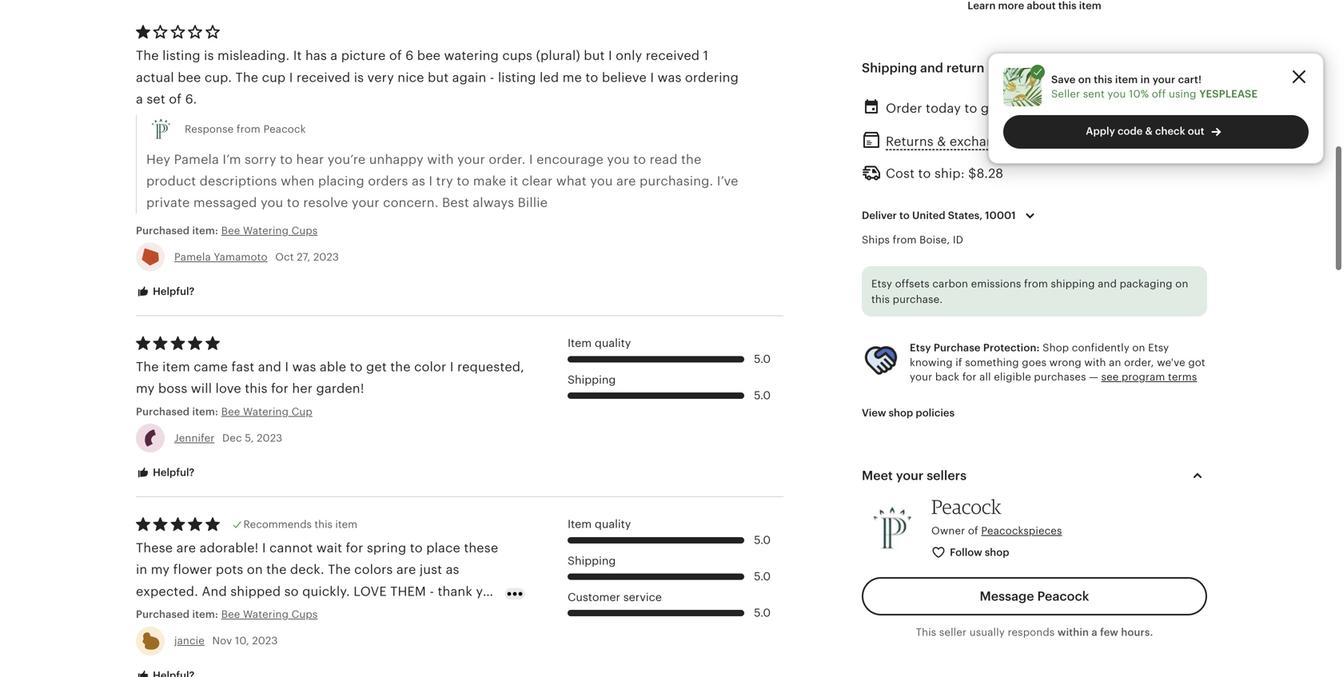 Task type: vqa. For each thing, say whether or not it's contained in the screenshot.
close-up of interior of first anniversary wedding album, featuring photos attached to archival black paper and messages written alongside.
no



Task type: locate. For each thing, give the bounding box(es) containing it.
apply code & check out
[[1086, 125, 1205, 137]]

packaging
[[1120, 278, 1173, 290]]

and
[[202, 584, 227, 599]]

2 vertical spatial peacock
[[1037, 589, 1089, 604]]

bee up pamela yamamoto link
[[221, 225, 240, 237]]

quality for cup
[[595, 337, 631, 350]]

program
[[1122, 371, 1165, 383]]

1 item quality from the top
[[568, 337, 631, 350]]

code
[[1118, 125, 1143, 137]]

2 item from the top
[[568, 518, 592, 531]]

i inside these are adorable! i cannot wait for spring to place these in my flower pots on the deck. the colors are just as expected. and shipped so quickly. love them - thank you so much!
[[262, 541, 266, 555]]

item: up pamela yamamoto link
[[192, 225, 218, 237]]

0 vertical spatial is
[[204, 49, 214, 63]]

purchased item: bee watering cups down and
[[136, 609, 318, 621]]

the
[[136, 49, 159, 63], [235, 70, 258, 85], [136, 360, 159, 374], [328, 563, 351, 577]]

1
[[703, 49, 709, 63]]

is left very
[[354, 70, 364, 85]]

2 purchased from the top
[[136, 406, 190, 418]]

are left purchasing.
[[617, 174, 636, 188]]

to left hear
[[280, 152, 293, 167]]

watering up "pamela yamamoto oct 27, 2023" on the left top
[[243, 225, 289, 237]]

but
[[584, 49, 605, 63], [428, 70, 449, 85]]

and left return
[[920, 61, 944, 75]]

1 horizontal spatial &
[[1145, 125, 1153, 137]]

1 cups from the top
[[292, 225, 318, 237]]

1 horizontal spatial dec
[[1024, 101, 1048, 116]]

response
[[185, 123, 234, 135]]

purchased item: bee watering cups
[[136, 225, 318, 237], [136, 609, 318, 621]]

2023 right 10,
[[252, 635, 278, 647]]

1 vertical spatial shop
[[985, 547, 1010, 559]]

0 vertical spatial shop
[[889, 407, 913, 419]]

bee watering cup link
[[221, 405, 437, 419]]

helpful? for the listing is misleading. it has a picture of 6 bee watering cups (plural) but i only received 1 actual bee cup. the cup i received is very nice but again - listing led me to believe i was ordering a set of 6.
[[150, 286, 195, 298]]

1 horizontal spatial and
[[920, 61, 944, 75]]

cups for 5.0
[[292, 609, 318, 621]]

are inside hey pamela i'm sorry to hear you're unhappy with your order.   i encourage you to read the product descriptions when placing orders as i try to make it clear what you are purchasing. i've private messaged you to resolve your concern.  best always billie
[[617, 174, 636, 188]]

0 horizontal spatial dec
[[222, 432, 242, 444]]

me
[[563, 70, 582, 85]]

helpful? for the item came fast and i was able to get the color i requested, my boss will love this for her garden!
[[150, 467, 195, 479]]

etsy up we've
[[1148, 342, 1169, 354]]

1 helpful? from the top
[[150, 286, 195, 298]]

save
[[1052, 73, 1076, 85]]

1 horizontal spatial get
[[981, 101, 1002, 116]]

meet
[[862, 468, 893, 483]]

i've
[[717, 174, 739, 188]]

to inside 'dropdown button'
[[900, 210, 910, 222]]

2 vertical spatial item
[[335, 519, 358, 531]]

dec right by
[[1024, 101, 1048, 116]]

dec
[[1024, 101, 1048, 116], [222, 432, 242, 444]]

united
[[912, 210, 946, 222]]

1 bee from the top
[[221, 225, 240, 237]]

0 horizontal spatial item
[[162, 360, 190, 374]]

to right cost
[[918, 166, 931, 181]]

received left 1
[[646, 49, 700, 63]]

1 vertical spatial bee
[[221, 406, 240, 418]]

of left 6
[[389, 49, 402, 63]]

and inside the item came fast and i was able to get the color i requested, my boss will love this for her garden!
[[258, 360, 281, 374]]

accepted
[[1045, 134, 1104, 149]]

in up 10%
[[1141, 73, 1150, 85]]

item inside save on this item in your cart! seller sent you 10% off using yesplease
[[1115, 73, 1138, 85]]

this inside save on this item in your cart! seller sent you 10% off using yesplease
[[1094, 73, 1113, 85]]

0 vertical spatial was
[[658, 70, 682, 85]]

jancie nov 10, 2023
[[174, 635, 278, 647]]

1 horizontal spatial of
[[389, 49, 402, 63]]

2 vertical spatial are
[[396, 563, 416, 577]]

watering down shipped
[[243, 609, 289, 621]]

purchased item: bee watering cups for 5.0
[[136, 609, 318, 621]]

as up the concern.
[[412, 174, 425, 188]]

item quality for cup
[[568, 337, 631, 350]]

to inside these are adorable! i cannot wait for spring to place these in my flower pots on the deck. the colors are just as expected. and shipped so quickly. love them - thank you so much!
[[410, 541, 423, 555]]

try
[[436, 174, 453, 188]]

bee watering cups link down quickly.
[[221, 607, 437, 622]]

your right meet
[[896, 468, 924, 483]]

to inside the listing is misleading. it has a picture of 6 bee watering cups (plural) but i only received 1 actual bee cup. the cup i received is very nice but again - listing led me to believe i was ordering a set of 6.
[[586, 70, 598, 85]]

i'm
[[223, 152, 241, 167]]

customer
[[568, 591, 621, 604]]

1 purchased item: bee watering cups from the top
[[136, 225, 318, 237]]

for right wait
[[346, 541, 363, 555]]

shipping and return policies
[[862, 61, 1036, 75]]

2 vertical spatial from
[[1024, 278, 1048, 290]]

service
[[623, 591, 662, 604]]

0 vertical spatial the
[[681, 152, 702, 167]]

0 vertical spatial quality
[[595, 337, 631, 350]]

get inside the item came fast and i was able to get the color i requested, my boss will love this for her garden!
[[366, 360, 387, 374]]

the inside these are adorable! i cannot wait for spring to place these in my flower pots on the deck. the colors are just as expected. and shipped so quickly. love them - thank you so much!
[[266, 563, 287, 577]]

to inside the item came fast and i was able to get the color i requested, my boss will love this for her garden!
[[350, 360, 363, 374]]

the left color
[[390, 360, 411, 374]]

bee for bee
[[221, 225, 240, 237]]

1 horizontal spatial so
[[284, 584, 299, 599]]

2 vertical spatial 2023
[[252, 635, 278, 647]]

0 vertical spatial pamela
[[174, 152, 219, 167]]

item:
[[192, 225, 218, 237], [192, 406, 218, 418], [192, 609, 218, 621]]

peacock up within
[[1037, 589, 1089, 604]]

1 item from the top
[[568, 337, 592, 350]]

view shop policies
[[862, 407, 955, 419]]

on up sent
[[1079, 73, 1091, 85]]

5 5.0 from the top
[[754, 607, 771, 619]]

with up —
[[1085, 356, 1106, 368]]

etsy up knowing
[[910, 342, 931, 354]]

peacock image
[[862, 499, 922, 559]]

item up 10%
[[1115, 73, 1138, 85]]

a
[[330, 49, 338, 63], [136, 92, 143, 106], [1092, 627, 1098, 639]]

in inside these are adorable! i cannot wait for spring to place these in my flower pots on the deck. the colors are just as expected. and shipped so quickly. love them - thank you so much!
[[136, 563, 147, 577]]

1 5.0 from the top
[[754, 353, 771, 365]]

1 vertical spatial purchased item: bee watering cups
[[136, 609, 318, 621]]

1 helpful? button from the top
[[124, 277, 207, 307]]

1 vertical spatial with
[[1085, 356, 1106, 368]]

0 vertical spatial bee
[[221, 225, 240, 237]]

cost
[[886, 166, 915, 181]]

0 horizontal spatial the
[[266, 563, 287, 577]]

2 vertical spatial item:
[[192, 609, 218, 621]]

1 horizontal spatial in
[[1141, 73, 1150, 85]]

on right packaging
[[1176, 278, 1189, 290]]

my down these
[[151, 563, 170, 577]]

2 horizontal spatial the
[[681, 152, 702, 167]]

2 helpful? from the top
[[150, 467, 195, 479]]

oct
[[275, 251, 294, 263]]

clear
[[522, 174, 553, 188]]

1 vertical spatial shipping
[[568, 373, 616, 386]]

0 vertical spatial 2023
[[313, 251, 339, 263]]

of up follow shop button
[[968, 525, 979, 537]]

1 quality from the top
[[595, 337, 631, 350]]

watering for garden!
[[243, 406, 289, 418]]

-
[[490, 70, 495, 85], [430, 584, 434, 599]]

27,
[[297, 251, 311, 263]]

0 horizontal spatial peacock
[[263, 123, 306, 135]]

1 vertical spatial my
[[151, 563, 170, 577]]

1 watering from the top
[[243, 225, 289, 237]]

message
[[980, 589, 1034, 604]]

1 horizontal spatial listing
[[498, 70, 536, 85]]

received down has
[[297, 70, 350, 85]]

0 horizontal spatial shop
[[889, 407, 913, 419]]

dec left 5,
[[222, 432, 242, 444]]

1 vertical spatial item:
[[192, 406, 218, 418]]

0 horizontal spatial in
[[136, 563, 147, 577]]

1 vertical spatial in
[[136, 563, 147, 577]]

watering for cup.
[[243, 225, 289, 237]]

&
[[1145, 125, 1153, 137], [937, 134, 946, 149]]

shipping for purchased item: bee watering cups
[[568, 554, 616, 567]]

quality for cups
[[595, 518, 631, 531]]

helpful? down pamela yamamoto link
[[150, 286, 195, 298]]

purchased item: bee watering cups for ships from boise, id
[[136, 225, 318, 237]]

from up sorry
[[237, 123, 261, 135]]

2 horizontal spatial peacock
[[1037, 589, 1089, 604]]

policies inside button
[[916, 407, 955, 419]]

pamela yamamoto oct 27, 2023
[[174, 251, 339, 263]]

terms
[[1168, 371, 1197, 383]]

item quality for cups
[[568, 518, 631, 531]]

bee right 6
[[417, 49, 441, 63]]

is up cup.
[[204, 49, 214, 63]]

1 horizontal spatial for
[[346, 541, 363, 555]]

to
[[586, 70, 598, 85], [965, 101, 978, 116], [280, 152, 293, 167], [633, 152, 646, 167], [918, 166, 931, 181], [457, 174, 470, 188], [287, 196, 300, 210], [900, 210, 910, 222], [350, 360, 363, 374], [410, 541, 423, 555]]

1 vertical spatial item
[[162, 360, 190, 374]]

2 vertical spatial the
[[266, 563, 287, 577]]

cups
[[292, 225, 318, 237], [292, 609, 318, 621]]

bee watering cups link for 5.0
[[221, 607, 437, 622]]

on up order,
[[1133, 342, 1146, 354]]

was left the ordering
[[658, 70, 682, 85]]

get left by
[[981, 101, 1002, 116]]

the down cannot
[[266, 563, 287, 577]]

from left the shipping
[[1024, 278, 1048, 290]]

as inside these are adorable! i cannot wait for spring to place these in my flower pots on the deck. the colors are just as expected. and shipped so quickly. love them - thank you so much!
[[446, 563, 459, 577]]

the inside hey pamela i'm sorry to hear you're unhappy with your order.   i encourage you to read the product descriptions when placing orders as i try to make it clear what you are purchasing. i've private messaged you to resolve your concern.  best always billie
[[681, 152, 702, 167]]

watering
[[243, 225, 289, 237], [243, 406, 289, 418], [243, 609, 289, 621]]

bee down love
[[221, 406, 240, 418]]

on up shipped
[[247, 563, 263, 577]]

1 horizontal spatial with
[[1085, 356, 1106, 368]]

cups up 27,
[[292, 225, 318, 237]]

you right thank
[[476, 584, 499, 599]]

for inside these are adorable! i cannot wait for spring to place these in my flower pots on the deck. the colors are just as expected. and shipped so quickly. love them - thank you so much!
[[346, 541, 363, 555]]

the up purchasing.
[[681, 152, 702, 167]]

returns & exchanges not accepted button
[[886, 130, 1104, 153]]

helpful? button down jennifer
[[124, 458, 207, 488]]

the up "boss"
[[136, 360, 159, 374]]

return
[[947, 61, 985, 75]]

0 horizontal spatial and
[[258, 360, 281, 374]]

2023 right 27,
[[313, 251, 339, 263]]

helpful?
[[150, 286, 195, 298], [150, 467, 195, 479]]

your down the orders
[[352, 196, 380, 210]]

purchased item: bee watering cup
[[136, 406, 313, 418]]

1 horizontal spatial -
[[490, 70, 495, 85]]

cups for ships from boise, id
[[292, 225, 318, 237]]

2023 right 5,
[[257, 432, 283, 444]]

get right able
[[366, 360, 387, 374]]

& right returns
[[937, 134, 946, 149]]

check
[[1155, 125, 1186, 137]]

from inside etsy offsets carbon emissions from shipping and packaging on this purchase.
[[1024, 278, 1048, 290]]

usually
[[970, 627, 1005, 639]]

1 vertical spatial and
[[1098, 278, 1117, 290]]

place
[[426, 541, 461, 555]]

0 vertical spatial are
[[617, 174, 636, 188]]

item for purchased item: bee watering cups
[[568, 518, 592, 531]]

owner
[[932, 525, 965, 537]]

and right the shipping
[[1098, 278, 1117, 290]]

1 vertical spatial watering
[[243, 406, 289, 418]]

was inside the item came fast and i was able to get the color i requested, my boss will love this for her garden!
[[292, 360, 316, 374]]

0 vertical spatial purchased
[[136, 225, 190, 237]]

eligible
[[994, 371, 1031, 383]]

a right has
[[330, 49, 338, 63]]

0 vertical spatial item quality
[[568, 337, 631, 350]]

today
[[926, 101, 961, 116]]

listing down cups
[[498, 70, 536, 85]]

and inside the 'shipping and return policies' dropdown button
[[920, 61, 944, 75]]

bee up 6.
[[178, 70, 201, 85]]

get
[[981, 101, 1002, 116], [366, 360, 387, 374]]

1 vertical spatial bee watering cups link
[[221, 607, 437, 622]]

0 horizontal spatial get
[[366, 360, 387, 374]]

these
[[136, 541, 173, 555]]

watering up 5,
[[243, 406, 289, 418]]

a left set
[[136, 92, 143, 106]]

1 vertical spatial but
[[428, 70, 449, 85]]

2 horizontal spatial etsy
[[1148, 342, 1169, 354]]

to left 'united'
[[900, 210, 910, 222]]

shop
[[1043, 342, 1069, 354]]

shop right follow
[[985, 547, 1010, 559]]

2 horizontal spatial of
[[968, 525, 979, 537]]

0 horizontal spatial &
[[937, 134, 946, 149]]

1 horizontal spatial etsy
[[910, 342, 931, 354]]

policies up by
[[988, 61, 1036, 75]]

0 vertical spatial item
[[1115, 73, 1138, 85]]

yamamoto
[[214, 251, 268, 263]]

0 vertical spatial item
[[568, 337, 592, 350]]

with up try
[[427, 152, 454, 167]]

for inside the item came fast and i was able to get the color i requested, my boss will love this for her garden!
[[271, 382, 289, 396]]

as for just
[[446, 563, 459, 577]]

1 horizontal spatial as
[[446, 563, 459, 577]]

26
[[1069, 101, 1085, 116]]

10001
[[985, 210, 1016, 222]]

on
[[1079, 73, 1091, 85], [1176, 278, 1189, 290], [1133, 342, 1146, 354], [247, 563, 263, 577]]

ordering
[[685, 70, 739, 85]]

cup.
[[205, 70, 232, 85]]

2 horizontal spatial are
[[617, 174, 636, 188]]

2 quality from the top
[[595, 518, 631, 531]]

2 vertical spatial bee
[[221, 609, 240, 621]]

to right me
[[586, 70, 598, 85]]

peacock up owner
[[932, 495, 1002, 518]]

$
[[968, 166, 977, 181]]

you inside save on this item in your cart! seller sent you 10% off using yesplease
[[1108, 88, 1126, 100]]

0 vertical spatial in
[[1141, 73, 1150, 85]]

1 vertical spatial -
[[430, 584, 434, 599]]

purchased item: bee watering cups up pamela yamamoto link
[[136, 225, 318, 237]]

0 vertical spatial a
[[330, 49, 338, 63]]

2 cups from the top
[[292, 609, 318, 621]]

1 bee watering cups link from the top
[[221, 223, 545, 238]]

2 purchased item: bee watering cups from the top
[[136, 609, 318, 621]]

0 vertical spatial so
[[284, 584, 299, 599]]

her
[[292, 382, 313, 396]]

0 horizontal spatial policies
[[916, 407, 955, 419]]

3 purchased from the top
[[136, 609, 190, 621]]

the for hey pamela i'm sorry to hear you're unhappy with your order.   i encourage you to read the product descriptions when placing orders as i try to make it clear what you are purchasing. i've private messaged you to resolve your concern.  best always billie
[[681, 152, 702, 167]]

1 vertical spatial cups
[[292, 609, 318, 621]]

bee
[[221, 225, 240, 237], [221, 406, 240, 418], [221, 609, 240, 621]]

1 vertical spatial as
[[446, 563, 459, 577]]

2 horizontal spatial and
[[1098, 278, 1117, 290]]

are up them at the left bottom of the page
[[396, 563, 416, 577]]

1 horizontal spatial from
[[893, 234, 917, 246]]

from for ships
[[893, 234, 917, 246]]

item: down "will"
[[192, 406, 218, 418]]

and right fast
[[258, 360, 281, 374]]

exchanges
[[950, 134, 1017, 149]]

1 purchased from the top
[[136, 225, 190, 237]]

your up off
[[1153, 73, 1176, 85]]

resolve
[[303, 196, 348, 210]]

2 item: from the top
[[192, 406, 218, 418]]

the down misleading.
[[235, 70, 258, 85]]

shipping inside dropdown button
[[862, 61, 917, 75]]

to right try
[[457, 174, 470, 188]]

0 vertical spatial helpful?
[[150, 286, 195, 298]]

with inside shop confidently on etsy knowing if something goes wrong with an order, we've got your back for all eligible purchases —
[[1085, 356, 1106, 368]]

the for these are adorable! i cannot wait for spring to place these in my flower pots on the deck. the colors are just as expected. and shipped so quickly. love them - thank you so much!
[[266, 563, 287, 577]]

item for purchased item: bee watering cup
[[568, 337, 592, 350]]

0 horizontal spatial was
[[292, 360, 316, 374]]

2023 for cup
[[257, 432, 283, 444]]

2 bee watering cups link from the top
[[221, 607, 437, 622]]

helpful? button down pamela yamamoto link
[[124, 277, 207, 307]]

to up just
[[410, 541, 423, 555]]

1 vertical spatial purchased
[[136, 406, 190, 418]]

2 watering from the top
[[243, 406, 289, 418]]

0 vertical spatial -
[[490, 70, 495, 85]]

was inside the listing is misleading. it has a picture of 6 bee watering cups (plural) but i only received 1 actual bee cup. the cup i received is very nice but again - listing led me to believe i was ordering a set of 6.
[[658, 70, 682, 85]]

shop right view
[[889, 407, 913, 419]]

not
[[1020, 134, 1041, 149]]

2 helpful? button from the top
[[124, 458, 207, 488]]

purchased down "boss"
[[136, 406, 190, 418]]

0 vertical spatial watering
[[243, 225, 289, 237]]

pots
[[216, 563, 243, 577]]

0 horizontal spatial with
[[427, 152, 454, 167]]

knowing
[[910, 356, 953, 368]]

0 horizontal spatial a
[[136, 92, 143, 106]]

1 vertical spatial item quality
[[568, 518, 631, 531]]

you left 10%
[[1108, 88, 1126, 100]]

shipping
[[1051, 278, 1095, 290]]

with inside hey pamela i'm sorry to hear you're unhappy with your order.   i encourage you to read the product descriptions when placing orders as i try to make it clear what you are purchasing. i've private messaged you to resolve your concern.  best always billie
[[427, 152, 454, 167]]

as right just
[[446, 563, 459, 577]]

2 bee from the top
[[221, 406, 240, 418]]

when
[[281, 174, 315, 188]]

i left only
[[608, 49, 612, 63]]

10,
[[235, 635, 249, 647]]

1 vertical spatial helpful? button
[[124, 458, 207, 488]]

cups down quickly.
[[292, 609, 318, 621]]

hours.
[[1121, 627, 1153, 639]]

purchased down private
[[136, 225, 190, 237]]

shipped
[[230, 584, 281, 599]]

0 horizontal spatial are
[[176, 541, 196, 555]]

2 horizontal spatial from
[[1024, 278, 1048, 290]]

2 horizontal spatial for
[[963, 371, 977, 383]]

the up actual
[[136, 49, 159, 63]]

0 vertical spatial listing
[[162, 49, 201, 63]]

0 vertical spatial bee
[[417, 49, 441, 63]]

peacock up sorry
[[263, 123, 306, 135]]

item inside the item came fast and i was able to get the color i requested, my boss will love this for her garden!
[[162, 360, 190, 374]]

etsy inside etsy offsets carbon emissions from shipping and packaging on this purchase.
[[872, 278, 892, 290]]

1 vertical spatial 2023
[[257, 432, 283, 444]]

this down fast
[[245, 382, 268, 396]]

the down wait
[[328, 563, 351, 577]]

etsy inside shop confidently on etsy knowing if something goes wrong with an order, we've got your back for all eligible purchases —
[[1148, 342, 1169, 354]]

0 vertical spatial from
[[237, 123, 261, 135]]

0 vertical spatial helpful? button
[[124, 277, 207, 307]]

purchased for the item came fast and i was able to get the color i requested, my boss will love this for her garden!
[[136, 406, 190, 418]]

1 vertical spatial peacock
[[932, 495, 1002, 518]]

0 vertical spatial my
[[136, 382, 155, 396]]

pamela left the "yamamoto"
[[174, 251, 211, 263]]

0 vertical spatial with
[[427, 152, 454, 167]]

your
[[1153, 73, 1176, 85], [457, 152, 485, 167], [352, 196, 380, 210], [910, 371, 933, 383], [896, 468, 924, 483]]

1 vertical spatial was
[[292, 360, 316, 374]]

in down these
[[136, 563, 147, 577]]

from
[[237, 123, 261, 135], [893, 234, 917, 246], [1024, 278, 1048, 290]]

to right today
[[965, 101, 978, 116]]

using
[[1169, 88, 1197, 100]]

came
[[194, 360, 228, 374]]

you down when
[[261, 196, 283, 210]]

1 item: from the top
[[192, 225, 218, 237]]

2 vertical spatial of
[[968, 525, 979, 537]]

this up sent
[[1094, 73, 1113, 85]]

2 item quality from the top
[[568, 518, 631, 531]]

but right nice
[[428, 70, 449, 85]]

as inside hey pamela i'm sorry to hear you're unhappy with your order.   i encourage you to read the product descriptions when placing orders as i try to make it clear what you are purchasing. i've private messaged you to resolve your concern.  best always billie
[[412, 174, 425, 188]]

the inside the item came fast and i was able to get the color i requested, my boss will love this for her garden!
[[390, 360, 411, 374]]

0 vertical spatial as
[[412, 174, 425, 188]]

for left all
[[963, 371, 977, 383]]

from for response
[[237, 123, 261, 135]]

returns
[[886, 134, 934, 149]]



Task type: describe. For each thing, give the bounding box(es) containing it.
the inside these are adorable! i cannot wait for spring to place these in my flower pots on the deck. the colors are just as expected. and shipped so quickly. love them - thank you so much!
[[328, 563, 351, 577]]

on inside etsy offsets carbon emissions from shipping and packaging on this purchase.
[[1176, 278, 1189, 290]]

8.28
[[977, 166, 1004, 181]]

you right what
[[590, 174, 613, 188]]

purchased for the listing is misleading. it has a picture of 6 bee watering cups (plural) but i only received 1 actual bee cup. the cup i received is very nice but again - listing led me to believe i was ordering a set of 6.
[[136, 225, 190, 237]]

& inside returns & exchanges not accepted button
[[937, 134, 946, 149]]

i right cup on the left of page
[[289, 70, 293, 85]]

something
[[965, 356, 1019, 368]]

etsy for etsy purchase protection:
[[910, 342, 931, 354]]

policies inside dropdown button
[[988, 61, 1036, 75]]

apply
[[1086, 125, 1115, 137]]

i right fast
[[285, 360, 289, 374]]

pamela yamamoto link
[[174, 251, 268, 263]]

always
[[473, 196, 514, 210]]

ships from boise, id
[[862, 234, 964, 246]]

this inside the item came fast and i was able to get the color i requested, my boss will love this for her garden!
[[245, 382, 268, 396]]

what
[[556, 174, 587, 188]]

few
[[1100, 627, 1119, 639]]

i right color
[[450, 360, 454, 374]]

3 item: from the top
[[192, 609, 218, 621]]

peacock inside button
[[1037, 589, 1089, 604]]

wait
[[316, 541, 342, 555]]

in inside save on this item in your cart! seller sent you 10% off using yesplease
[[1141, 73, 1150, 85]]

1 horizontal spatial but
[[584, 49, 605, 63]]

purchase.
[[893, 293, 943, 305]]

your inside shop confidently on etsy knowing if something goes wrong with an order, we've got your back for all eligible purchases —
[[910, 371, 933, 383]]

sorry
[[245, 152, 276, 167]]

2 horizontal spatial a
[[1092, 627, 1098, 639]]

3 5.0 from the top
[[754, 534, 771, 547]]

0 vertical spatial received
[[646, 49, 700, 63]]

purchase
[[934, 342, 981, 354]]

responds
[[1008, 627, 1055, 639]]

emissions
[[971, 278, 1021, 290]]

these
[[464, 541, 498, 555]]

1 horizontal spatial bee
[[417, 49, 441, 63]]

your inside dropdown button
[[896, 468, 924, 483]]

led
[[540, 70, 559, 85]]

1 vertical spatial listing
[[498, 70, 536, 85]]

for inside shop confidently on etsy knowing if something goes wrong with an order, we've got your back for all eligible purchases —
[[963, 371, 977, 383]]

0 vertical spatial peacock
[[263, 123, 306, 135]]

i up the clear in the left top of the page
[[529, 152, 533, 167]]

you inside these are adorable! i cannot wait for spring to place these in my flower pots on the deck. the colors are just as expected. and shipped so quickly. love them - thank you so much!
[[476, 584, 499, 599]]

meet your sellers button
[[848, 456, 1222, 495]]

all
[[980, 371, 991, 383]]

etsy offsets carbon emissions from shipping and packaging on this purchase.
[[872, 278, 1189, 305]]

again
[[452, 70, 486, 85]]

order today to get by dec 15-26
[[886, 101, 1085, 116]]

recommends
[[244, 519, 312, 531]]

my inside the item came fast and i was able to get the color i requested, my boss will love this for her garden!
[[136, 382, 155, 396]]

seller
[[1052, 88, 1080, 100]]

as for orders
[[412, 174, 425, 188]]

2023 for cups
[[252, 635, 278, 647]]

& inside apply code & check out link
[[1145, 125, 1153, 137]]

thank
[[438, 584, 473, 599]]

picture
[[341, 49, 386, 63]]

able
[[320, 360, 346, 374]]

descriptions
[[200, 174, 277, 188]]

you left read
[[607, 152, 630, 167]]

shop for view
[[889, 407, 913, 419]]

10%
[[1129, 88, 1149, 100]]

much!
[[154, 606, 193, 621]]

believe
[[602, 70, 647, 85]]

helpful? button for the listing is misleading. it has a picture of 6 bee watering cups (plural) but i only received 1 actual bee cup. the cup i received is very nice but again - listing led me to believe i was ordering a set of 6.
[[124, 277, 207, 307]]

0 vertical spatial get
[[981, 101, 1002, 116]]

dec 15-26 button
[[1024, 97, 1085, 120]]

etsy purchase protection:
[[910, 342, 1040, 354]]

0 vertical spatial dec
[[1024, 101, 1048, 116]]

spring
[[367, 541, 407, 555]]

item: for the item came fast and i was able to get the color i requested, my boss will love this for her garden!
[[192, 406, 218, 418]]

goes
[[1022, 356, 1047, 368]]

0 horizontal spatial listing
[[162, 49, 201, 63]]

protection:
[[983, 342, 1040, 354]]

peacock inside peacock owner of peacockspieces
[[932, 495, 1002, 518]]

hey
[[146, 152, 170, 167]]

off
[[1152, 88, 1166, 100]]

cost to ship: $ 8.28
[[886, 166, 1004, 181]]

- inside the listing is misleading. it has a picture of 6 bee watering cups (plural) but i only received 1 actual bee cup. the cup i received is very nice but again - listing led me to believe i was ordering a set of 6.
[[490, 70, 495, 85]]

bee watering cups link for ships from boise, id
[[221, 223, 545, 238]]

1 vertical spatial of
[[169, 92, 182, 106]]

3 watering from the top
[[243, 609, 289, 621]]

got
[[1189, 356, 1206, 368]]

private
[[146, 196, 190, 210]]

15-
[[1052, 101, 1069, 116]]

cart!
[[1178, 73, 1202, 85]]

this up wait
[[315, 519, 333, 531]]

and inside etsy offsets carbon emissions from shipping and packaging on this purchase.
[[1098, 278, 1117, 290]]

i left try
[[429, 174, 433, 188]]

to down when
[[287, 196, 300, 210]]

watering
[[444, 49, 499, 63]]

shipping for purchased item: bee watering cup
[[568, 373, 616, 386]]

orders
[[368, 174, 408, 188]]

purchasing.
[[640, 174, 714, 188]]

1 vertical spatial bee
[[178, 70, 201, 85]]

on inside save on this item in your cart! seller sent you 10% off using yesplease
[[1079, 73, 1091, 85]]

read
[[650, 152, 678, 167]]

my inside these are adorable! i cannot wait for spring to place these in my flower pots on the deck. the colors are just as expected. and shipped so quickly. love them - thank you so much!
[[151, 563, 170, 577]]

1 vertical spatial are
[[176, 541, 196, 555]]

to left read
[[633, 152, 646, 167]]

on inside these are adorable! i cannot wait for spring to place these in my flower pots on the deck. the colors are just as expected. and shipped so quickly. love them - thank you so much!
[[247, 563, 263, 577]]

your up make
[[457, 152, 485, 167]]

- inside these are adorable! i cannot wait for spring to place these in my flower pots on the deck. the colors are just as expected. and shipped so quickly. love them - thank you so much!
[[430, 584, 434, 599]]

flower
[[173, 563, 212, 577]]

ships
[[862, 234, 890, 246]]

1 horizontal spatial is
[[354, 70, 364, 85]]

helpful? button for the item came fast and i was able to get the color i requested, my boss will love this for her garden!
[[124, 458, 207, 488]]

this
[[916, 627, 937, 639]]

6.
[[185, 92, 197, 106]]

etsy for etsy offsets carbon emissions from shipping and packaging on this purchase.
[[872, 278, 892, 290]]

1 horizontal spatial a
[[330, 49, 338, 63]]

bee for her
[[221, 406, 240, 418]]

jennifer
[[174, 432, 215, 444]]

i right believe
[[650, 70, 654, 85]]

it
[[510, 174, 518, 188]]

deliver
[[862, 210, 897, 222]]

jancie
[[174, 635, 205, 647]]

fast
[[232, 360, 255, 374]]

4 5.0 from the top
[[754, 570, 771, 583]]

out
[[1188, 125, 1205, 137]]

deliver to united states, 10001
[[862, 210, 1016, 222]]

boss
[[158, 382, 187, 396]]

wrong
[[1050, 356, 1082, 368]]

0 horizontal spatial received
[[297, 70, 350, 85]]

of inside peacock owner of peacockspieces
[[968, 525, 979, 537]]

recommends this item
[[244, 519, 358, 531]]

2 5.0 from the top
[[754, 389, 771, 402]]

your inside save on this item in your cart! seller sent you 10% off using yesplease
[[1153, 73, 1176, 85]]

you're
[[328, 152, 366, 167]]

1 vertical spatial a
[[136, 92, 143, 106]]

will
[[191, 382, 212, 396]]

view
[[862, 407, 886, 419]]

5,
[[245, 432, 254, 444]]

pamela inside hey pamela i'm sorry to hear you're unhappy with your order.   i encourage you to read the product descriptions when placing orders as i try to make it clear what you are purchasing. i've private messaged you to resolve your concern.  best always billie
[[174, 152, 219, 167]]

ship:
[[935, 166, 965, 181]]

sellers
[[927, 468, 967, 483]]

1 horizontal spatial item
[[335, 519, 358, 531]]

1 vertical spatial pamela
[[174, 251, 211, 263]]

0 horizontal spatial is
[[204, 49, 214, 63]]

very
[[367, 70, 394, 85]]

1 horizontal spatial are
[[396, 563, 416, 577]]

3 bee from the top
[[221, 609, 240, 621]]

love
[[216, 382, 241, 396]]

message peacock button
[[862, 577, 1207, 616]]

unhappy
[[369, 152, 424, 167]]

nice
[[398, 70, 424, 85]]

see
[[1102, 371, 1119, 383]]

hey pamela i'm sorry to hear you're unhappy with your order.   i encourage you to read the product descriptions when placing orders as i try to make it clear what you are purchasing. i've private messaged you to resolve your concern.  best always billie
[[146, 152, 739, 210]]

on inside shop confidently on etsy knowing if something goes wrong with an order, we've got your back for all eligible purchases —
[[1133, 342, 1146, 354]]

id
[[953, 234, 964, 246]]

back
[[935, 371, 960, 383]]

shop for follow
[[985, 547, 1010, 559]]

this inside etsy offsets carbon emissions from shipping and packaging on this purchase.
[[872, 293, 890, 305]]

0 vertical spatial of
[[389, 49, 402, 63]]

the inside the item came fast and i was able to get the color i requested, my boss will love this for her garden!
[[136, 360, 159, 374]]

6
[[406, 49, 414, 63]]

0 horizontal spatial so
[[136, 606, 150, 621]]

adorable!
[[200, 541, 259, 555]]

item: for the listing is misleading. it has a picture of 6 bee watering cups (plural) but i only received 1 actual bee cup. the cup i received is very nice but again - listing led me to believe i was ordering a set of 6.
[[192, 225, 218, 237]]

follow
[[950, 547, 983, 559]]

them
[[390, 584, 426, 599]]

(plural)
[[536, 49, 580, 63]]

make
[[473, 174, 506, 188]]

shipping and return policies button
[[848, 49, 1222, 87]]

garden!
[[316, 382, 364, 396]]

see program terms
[[1102, 371, 1197, 383]]

sent
[[1083, 88, 1105, 100]]

1 vertical spatial dec
[[222, 432, 242, 444]]



